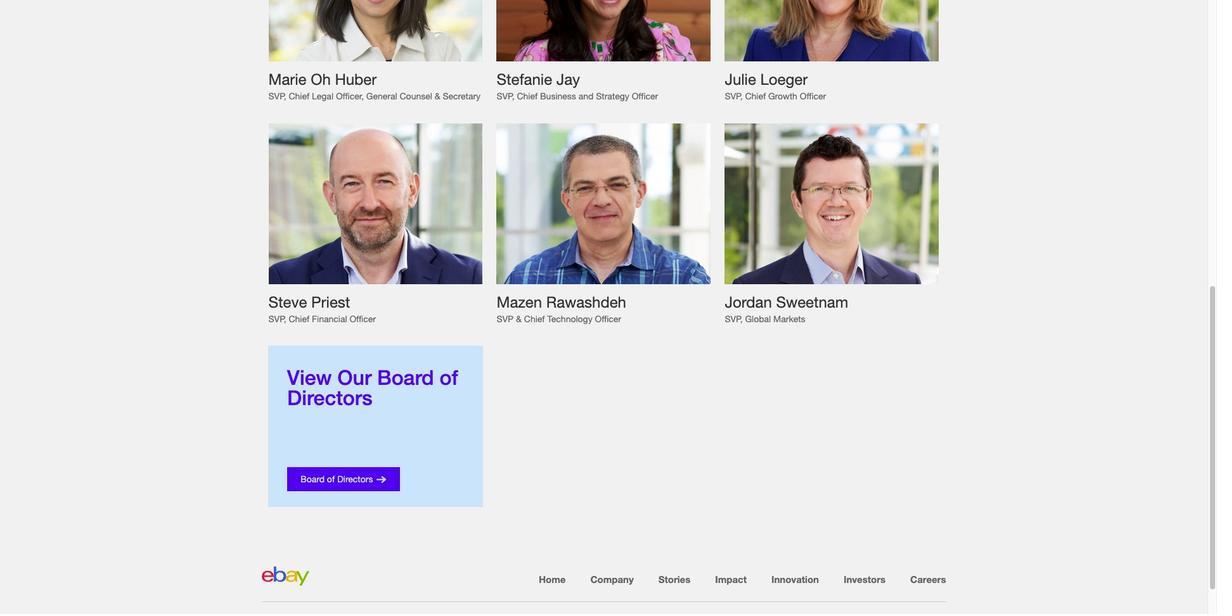 Task type: describe. For each thing, give the bounding box(es) containing it.
chief inside 'marie oh huber svp, chief legal officer, general counsel & secretary'
[[289, 91, 309, 102]]

company link
[[590, 574, 634, 586]]

svp
[[497, 314, 514, 325]]

svp, for julie loeger
[[725, 91, 743, 102]]

officer inside steve priest svp, chief financial officer
[[350, 314, 376, 325]]

priest
[[311, 293, 350, 311]]

view our board of directors
[[287, 366, 458, 410]]

steve priest svp, chief financial officer
[[268, 293, 376, 325]]

impact
[[715, 574, 747, 586]]

& inside mazen rawashdeh svp & chief technology officer
[[516, 314, 522, 325]]

mazen rawashdeh svp & chief technology officer
[[497, 293, 626, 325]]

marie
[[268, 70, 306, 88]]

jordan sweetnam svp, global markets
[[725, 293, 848, 325]]

chief for julie loeger
[[745, 91, 766, 102]]

home link
[[539, 574, 566, 586]]

1 vertical spatial directors
[[337, 474, 373, 485]]

julie
[[725, 70, 756, 88]]

legal
[[312, 91, 333, 102]]

company
[[590, 574, 634, 586]]

view
[[287, 366, 332, 390]]

jay
[[556, 70, 580, 88]]

impact link
[[715, 574, 747, 586]]

officer inside mazen rawashdeh svp & chief technology officer
[[595, 314, 621, 325]]

technology
[[547, 314, 592, 325]]

general
[[366, 91, 397, 102]]

markets
[[773, 314, 805, 325]]

view our board of directors element
[[268, 346, 483, 508]]

rawashdeh
[[546, 293, 626, 311]]

0 horizontal spatial of
[[327, 474, 335, 485]]

loeger
[[760, 70, 808, 88]]

financial
[[312, 314, 347, 325]]

ebay logo image
[[261, 567, 309, 586]]

board of directors link
[[287, 468, 400, 492]]

marie oh huber svp, chief legal officer, general counsel & secretary
[[268, 70, 481, 102]]

officer inside julie loeger svp, chief growth officer
[[800, 91, 826, 102]]

directors inside the view our board of directors
[[287, 386, 373, 410]]



Task type: vqa. For each thing, say whether or not it's contained in the screenshot.


Task type: locate. For each thing, give the bounding box(es) containing it.
svp, for stefanie jay
[[497, 91, 514, 102]]

0 vertical spatial board
[[377, 366, 434, 390]]

our
[[337, 366, 372, 390]]

chief
[[289, 91, 309, 102], [517, 91, 538, 102], [745, 91, 766, 102], [289, 314, 309, 325], [524, 314, 545, 325]]

svp, down julie at the right top of the page
[[725, 91, 743, 102]]

stories link
[[658, 574, 690, 586]]

svp, inside "stefanie jay svp, chief business and strategy officer"
[[497, 91, 514, 102]]

chief for steve priest
[[289, 314, 309, 325]]

0 vertical spatial of
[[440, 366, 458, 390]]

officer
[[632, 91, 658, 102], [800, 91, 826, 102], [350, 314, 376, 325], [595, 314, 621, 325]]

officer down rawashdeh
[[595, 314, 621, 325]]

counsel
[[400, 91, 432, 102]]

&
[[435, 91, 440, 102], [516, 314, 522, 325]]

chief inside julie loeger svp, chief growth officer
[[745, 91, 766, 102]]

& right counsel
[[435, 91, 440, 102]]

0 horizontal spatial &
[[435, 91, 440, 102]]

0 horizontal spatial board
[[301, 474, 325, 485]]

1 horizontal spatial board
[[377, 366, 434, 390]]

svp, inside julie loeger svp, chief growth officer
[[725, 91, 743, 102]]

of
[[440, 366, 458, 390], [327, 474, 335, 485]]

chief down mazen
[[524, 314, 545, 325]]

chief down "steve"
[[289, 314, 309, 325]]

board
[[377, 366, 434, 390], [301, 474, 325, 485]]

stefanie
[[497, 70, 552, 88]]

investors
[[844, 574, 886, 586]]

directors
[[287, 386, 373, 410], [337, 474, 373, 485]]

careers link
[[910, 574, 946, 586]]

svp, down jordan
[[725, 314, 743, 325]]

julie loeger svp, chief growth officer
[[725, 70, 826, 102]]

1 horizontal spatial of
[[440, 366, 458, 390]]

innovation
[[771, 574, 819, 586]]

svp, for steve priest
[[268, 314, 286, 325]]

board inside the view our board of directors
[[377, 366, 434, 390]]

chief inside mazen rawashdeh svp & chief technology officer
[[524, 314, 545, 325]]

& inside 'marie oh huber svp, chief legal officer, general counsel & secretary'
[[435, 91, 440, 102]]

officer inside "stefanie jay svp, chief business and strategy officer"
[[632, 91, 658, 102]]

global
[[745, 314, 771, 325]]

stefanie jay svp, chief business and strategy officer
[[497, 70, 658, 102]]

svp, inside 'marie oh huber svp, chief legal officer, general counsel & secretary'
[[268, 91, 286, 102]]

mazen
[[497, 293, 542, 311]]

chief for stefanie jay
[[517, 91, 538, 102]]

1 vertical spatial &
[[516, 314, 522, 325]]

innovation link
[[771, 574, 819, 586]]

svp, down the stefanie
[[497, 91, 514, 102]]

careers
[[910, 574, 946, 586]]

svp, inside steve priest svp, chief financial officer
[[268, 314, 286, 325]]

chief down marie
[[289, 91, 309, 102]]

business
[[540, 91, 576, 102]]

& right "svp"
[[516, 314, 522, 325]]

svp, down "steve"
[[268, 314, 286, 325]]

strategy
[[596, 91, 629, 102]]

huber
[[335, 70, 377, 88]]

chief inside "stefanie jay svp, chief business and strategy officer"
[[517, 91, 538, 102]]

chief down julie at the right top of the page
[[745, 91, 766, 102]]

secretary
[[443, 91, 481, 102]]

sweetnam
[[776, 293, 848, 311]]

chief down the stefanie
[[517, 91, 538, 102]]

svp,
[[268, 91, 286, 102], [497, 91, 514, 102], [725, 91, 743, 102], [268, 314, 286, 325], [725, 314, 743, 325]]

site navigation element
[[261, 573, 946, 587]]

and
[[579, 91, 593, 102]]

svp, for jordan sweetnam
[[725, 314, 743, 325]]

jordan
[[725, 293, 772, 311]]

steve
[[268, 293, 307, 311]]

1 vertical spatial board
[[301, 474, 325, 485]]

home
[[539, 574, 566, 586]]

officer right strategy
[[632, 91, 658, 102]]

officer,
[[336, 91, 364, 102]]

investors link
[[844, 574, 886, 586]]

0 vertical spatial &
[[435, 91, 440, 102]]

1 vertical spatial of
[[327, 474, 335, 485]]

svp, inside jordan sweetnam svp, global markets
[[725, 314, 743, 325]]

of inside the view our board of directors
[[440, 366, 458, 390]]

officer right growth
[[800, 91, 826, 102]]

officer right financial on the bottom left
[[350, 314, 376, 325]]

oh
[[311, 70, 331, 88]]

view our board of directors tab list
[[261, 0, 946, 514]]

board of directors
[[301, 474, 373, 485]]

1 horizontal spatial &
[[516, 314, 522, 325]]

svp, down marie
[[268, 91, 286, 102]]

chief inside steve priest svp, chief financial officer
[[289, 314, 309, 325]]

stories
[[658, 574, 690, 586]]

growth
[[768, 91, 797, 102]]

0 vertical spatial directors
[[287, 386, 373, 410]]



